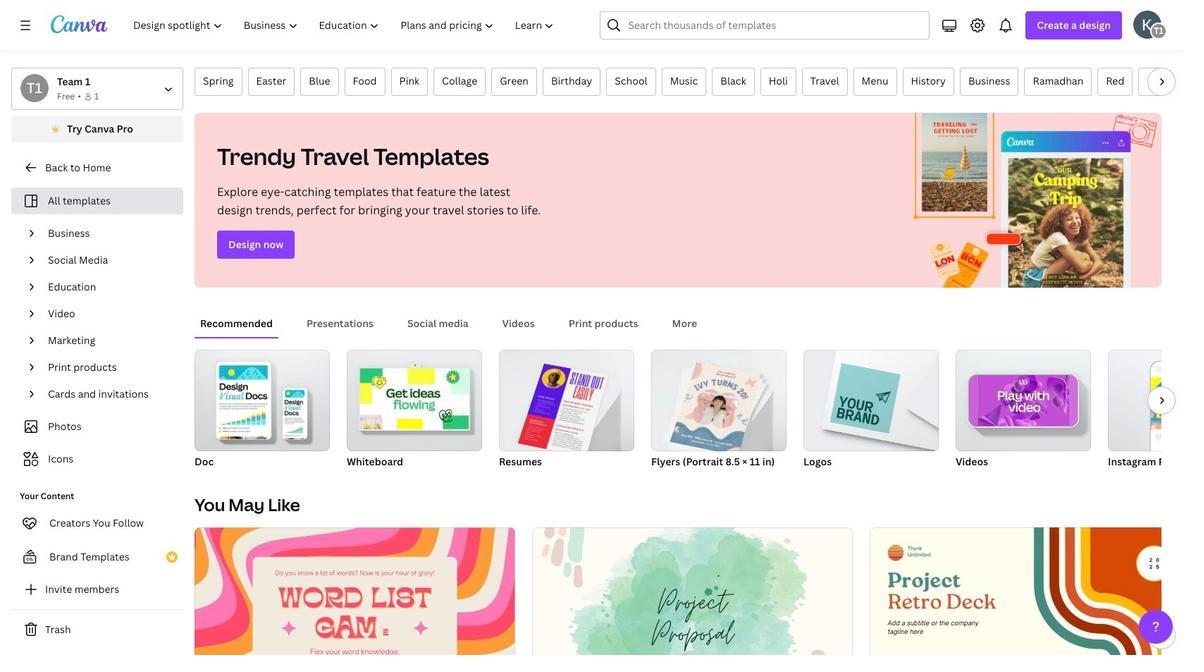Task type: locate. For each thing, give the bounding box(es) containing it.
flyer (portrait 8.5 × 11 in) image
[[652, 350, 787, 451], [670, 362, 761, 456]]

team 1 image
[[1151, 23, 1168, 39]]

1 horizontal spatial team 1 element
[[1151, 23, 1168, 39]]

None search field
[[601, 11, 931, 39]]

team 1 image
[[20, 74, 49, 102]]

trendy travel templates image
[[900, 113, 1162, 288]]

1 vertical spatial team 1 element
[[20, 74, 49, 102]]

logo image
[[804, 350, 939, 451], [831, 363, 901, 434]]

whiteboard image
[[347, 350, 482, 451], [360, 368, 469, 430]]

instagram post (square) image
[[1109, 350, 1185, 451], [1152, 377, 1185, 430]]

doc image
[[195, 350, 330, 451], [195, 350, 330, 451]]

0 vertical spatial team 1 element
[[1151, 23, 1168, 39]]

team 1 element
[[1151, 23, 1168, 39], [20, 74, 49, 102]]

0 horizontal spatial team 1 element
[[20, 74, 49, 102]]

resume image
[[499, 350, 635, 451], [518, 364, 609, 457]]

video image
[[956, 350, 1092, 451], [978, 375, 1070, 427]]



Task type: vqa. For each thing, say whether or not it's contained in the screenshot.
the "Doc" image
yes



Task type: describe. For each thing, give the bounding box(es) containing it.
top level navigation element
[[124, 11, 567, 39]]

beige brown minimal organic creative project presentation image
[[533, 528, 854, 655]]

kendall parks image
[[1134, 11, 1162, 39]]

Switch to another team button
[[11, 68, 183, 110]]

Search search field
[[629, 12, 921, 39]]

team 1 element inside switch to another team button
[[20, 74, 49, 102]]



